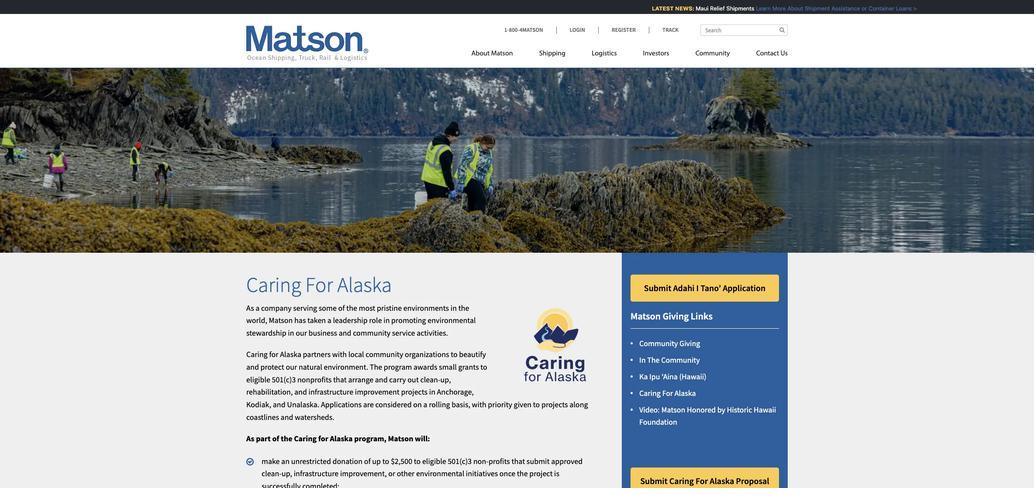 Task type: locate. For each thing, give the bounding box(es) containing it.
stewardship
[[246, 328, 286, 338]]

matson down 1-
[[491, 50, 513, 57]]

up,
[[441, 375, 451, 385], [282, 469, 292, 479]]

to right 'grants'
[[481, 362, 487, 372]]

projects down out
[[401, 387, 428, 397]]

about inside top menu navigation
[[472, 50, 490, 57]]

to right $2,500
[[414, 456, 421, 466]]

submit caring for alaska proposal
[[640, 476, 769, 487]]

infrastructure
[[309, 387, 353, 397], [294, 469, 339, 479]]

in up rolling
[[429, 387, 435, 397]]

as inside as a company serving some of the most pristine environments in the world, matson has taken a leadership role in promoting environmental stewardship in our business and community service activities.
[[246, 303, 254, 313]]

clean- down make in the left bottom of the page
[[262, 469, 282, 479]]

0 horizontal spatial about
[[472, 50, 490, 57]]

community up in the community link
[[639, 339, 678, 349]]

1 horizontal spatial or
[[856, 5, 862, 12]]

0 vertical spatial up,
[[441, 375, 451, 385]]

1 as from the top
[[246, 303, 254, 313]]

0 vertical spatial about
[[782, 5, 798, 12]]

proposal
[[736, 476, 769, 487]]

our left natural
[[286, 362, 297, 372]]

of right some
[[338, 303, 345, 313]]

0 horizontal spatial eligible
[[246, 375, 270, 385]]

environments
[[403, 303, 449, 313]]

0 horizontal spatial the
[[370, 362, 382, 372]]

with up environment.
[[332, 349, 347, 359]]

caring for alaska
[[246, 272, 392, 298], [639, 388, 696, 398]]

1 vertical spatial up,
[[282, 469, 292, 479]]

projects left along
[[542, 400, 568, 410]]

0 vertical spatial as
[[246, 303, 254, 313]]

up, down small
[[441, 375, 451, 385]]

a inside caring for alaska partners with local community organizations to beautify and protect our natural environment. the program awards small grants to eligible 501(c)3 nonprofits that arrange and carry out clean-up, rehabilitation, and infrastructure improvement projects in anchorage, kodiak, and unalaska. applications are considered on a rolling basis, with priority given to projects along coastlines and watersheds.
[[423, 400, 427, 410]]

promoting
[[391, 316, 426, 326]]

service
[[392, 328, 415, 338]]

our inside caring for alaska partners with local community organizations to beautify and protect our natural environment. the program awards small grants to eligible 501(c)3 nonprofits that arrange and carry out clean-up, rehabilitation, and infrastructure improvement projects in anchorage, kodiak, and unalaska. applications are considered on a rolling basis, with priority given to projects along coastlines and watersheds.
[[286, 362, 297, 372]]

alaska up protect
[[280, 349, 301, 359]]

0 horizontal spatial of
[[272, 434, 279, 444]]

community inside caring for alaska partners with local community organizations to beautify and protect our natural environment. the program awards small grants to eligible 501(c)3 nonprofits that arrange and carry out clean-up, rehabilitation, and infrastructure improvement projects in anchorage, kodiak, and unalaska. applications are considered on a rolling basis, with priority given to projects along coastlines and watersheds.
[[366, 349, 403, 359]]

video:
[[639, 405, 660, 415]]

on
[[413, 400, 422, 410]]

of left up at the left of the page
[[364, 456, 371, 466]]

0 vertical spatial for
[[305, 272, 333, 298]]

0 vertical spatial 501(c)3
[[272, 375, 296, 385]]

rehabilitation,
[[246, 387, 293, 397]]

caring for alaska link
[[639, 388, 696, 398]]

1 vertical spatial about
[[472, 50, 490, 57]]

community inside top menu navigation
[[696, 50, 730, 57]]

given
[[514, 400, 532, 410]]

anchorage,
[[437, 387, 474, 397]]

as
[[246, 303, 254, 313], [246, 434, 254, 444]]

shipping
[[539, 50, 566, 57]]

and up unalaska.
[[294, 387, 307, 397]]

0 vertical spatial giving
[[663, 310, 689, 322]]

1 vertical spatial environmental
[[416, 469, 464, 479]]

0 vertical spatial that
[[333, 375, 347, 385]]

community
[[696, 50, 730, 57], [639, 339, 678, 349], [661, 355, 700, 365]]

for
[[269, 349, 278, 359], [318, 434, 328, 444]]

contact us
[[756, 50, 788, 57]]

caring for alaska up some
[[246, 272, 392, 298]]

1 vertical spatial with
[[472, 400, 486, 410]]

1 horizontal spatial up,
[[441, 375, 451, 385]]

1 horizontal spatial about
[[782, 5, 798, 12]]

1 vertical spatial infrastructure
[[294, 469, 339, 479]]

1 horizontal spatial with
[[472, 400, 486, 410]]

2 vertical spatial of
[[364, 456, 371, 466]]

of right part
[[272, 434, 279, 444]]

container
[[863, 5, 889, 12]]

giving up in the community link
[[680, 339, 700, 349]]

1 horizontal spatial of
[[338, 303, 345, 313]]

in the community link
[[639, 355, 700, 365]]

shipping link
[[526, 46, 579, 64]]

0 horizontal spatial with
[[332, 349, 347, 359]]

or left container
[[856, 5, 862, 12]]

a down some
[[327, 316, 331, 326]]

make an unrestricted donation of up to $2,500 to eligible 501(c)3 non-profits that submit approved clean-up, infrastructure improvement, or other environmental initiatives once the project is successfully completed;
[[262, 456, 583, 488]]

2 horizontal spatial a
[[423, 400, 427, 410]]

1 vertical spatial submit
[[640, 476, 668, 487]]

ipu
[[650, 372, 660, 382]]

0 vertical spatial with
[[332, 349, 347, 359]]

that down environment.
[[333, 375, 347, 385]]

None search field
[[701, 24, 788, 36]]

for
[[305, 272, 333, 298], [662, 388, 673, 398], [696, 476, 708, 487]]

has
[[294, 316, 306, 326]]

register
[[612, 26, 636, 34]]

matson down caring for alaska link
[[661, 405, 685, 415]]

watersheds.
[[295, 412, 335, 422]]

organizations
[[405, 349, 449, 359]]

501(c)3 down protect
[[272, 375, 296, 385]]

0 horizontal spatial for
[[305, 272, 333, 298]]

that up once
[[512, 456, 525, 466]]

1 horizontal spatial for
[[662, 388, 673, 398]]

as up the world,
[[246, 303, 254, 313]]

or inside make an unrestricted donation of up to $2,500 to eligible 501(c)3 non-profits that submit approved clean-up, infrastructure improvement, or other environmental initiatives once the project is successfully completed;
[[388, 469, 395, 479]]

community giving
[[639, 339, 700, 349]]

of
[[338, 303, 345, 313], [272, 434, 279, 444], [364, 456, 371, 466]]

giving left links on the right
[[663, 310, 689, 322]]

the inside matson giving links section
[[647, 355, 660, 365]]

1 vertical spatial as
[[246, 434, 254, 444]]

0 vertical spatial eligible
[[246, 375, 270, 385]]

environmental
[[428, 316, 476, 326], [416, 469, 464, 479]]

1 vertical spatial a
[[327, 316, 331, 326]]

register link
[[598, 26, 649, 34]]

for down watersheds.
[[318, 434, 328, 444]]

1 vertical spatial of
[[272, 434, 279, 444]]

our
[[296, 328, 307, 338], [286, 362, 297, 372]]

and left protect
[[246, 362, 259, 372]]

submit adahi i tano' application
[[644, 283, 766, 294]]

0 horizontal spatial a
[[256, 303, 260, 313]]

0 horizontal spatial clean-
[[262, 469, 282, 479]]

role
[[369, 316, 382, 326]]

a up the world,
[[256, 303, 260, 313]]

1 horizontal spatial for
[[318, 434, 328, 444]]

the right in at the bottom right of the page
[[647, 355, 660, 365]]

blue matson logo with ocean, shipping, truck, rail and logistics written beneath it. image
[[246, 26, 369, 62]]

with right 'basis,'
[[472, 400, 486, 410]]

1 vertical spatial giving
[[680, 339, 700, 349]]

0 horizontal spatial up,
[[282, 469, 292, 479]]

0 vertical spatial our
[[296, 328, 307, 338]]

giving
[[663, 310, 689, 322], [680, 339, 700, 349]]

and down unalaska.
[[281, 412, 293, 422]]

track link
[[649, 26, 679, 34]]

0 vertical spatial environmental
[[428, 316, 476, 326]]

1 vertical spatial caring for alaska
[[639, 388, 696, 398]]

shipment
[[799, 5, 825, 12]]

1 vertical spatial our
[[286, 362, 297, 372]]

1 horizontal spatial that
[[512, 456, 525, 466]]

1 horizontal spatial the
[[647, 355, 660, 365]]

caring for alaska inside matson giving links section
[[639, 388, 696, 398]]

eligible inside make an unrestricted donation of up to $2,500 to eligible 501(c)3 non-profits that submit approved clean-up, infrastructure improvement, or other environmental initiatives once the project is successfully completed;
[[422, 456, 446, 466]]

0 vertical spatial clean-
[[420, 375, 441, 385]]

800-
[[509, 26, 520, 34]]

ka
[[639, 372, 648, 382]]

0 vertical spatial community
[[353, 328, 391, 338]]

foundation
[[639, 417, 677, 427]]

leadership
[[333, 316, 368, 326]]

1 vertical spatial community
[[366, 349, 403, 359]]

up
[[372, 456, 381, 466]]

matson down 'company'
[[269, 316, 293, 326]]

0 horizontal spatial for
[[269, 349, 278, 359]]

1 vertical spatial 501(c)3
[[448, 456, 472, 466]]

community up 'ka ipu 'aina (hawaii)' link
[[661, 355, 700, 365]]

community up program
[[366, 349, 403, 359]]

our down has on the left bottom
[[296, 328, 307, 338]]

0 vertical spatial submit
[[644, 283, 671, 294]]

caring for alaska partners with local community organizations to beautify and protect our natural environment. the program awards small grants to eligible 501(c)3 nonprofits that arrange and carry out clean-up, rehabilitation, and infrastructure improvement projects in anchorage, kodiak, and unalaska. applications are considered on a rolling basis, with priority given to projects along coastlines and watersheds.
[[246, 349, 588, 422]]

2 horizontal spatial for
[[696, 476, 708, 487]]

to right the given
[[533, 400, 540, 410]]

assistance
[[826, 5, 855, 12]]

the right once
[[517, 469, 528, 479]]

1 vertical spatial or
[[388, 469, 395, 479]]

by
[[717, 405, 725, 415]]

eligible down will:
[[422, 456, 446, 466]]

0 vertical spatial for
[[269, 349, 278, 359]]

to
[[451, 349, 458, 359], [481, 362, 487, 372], [533, 400, 540, 410], [382, 456, 389, 466], [414, 456, 421, 466]]

1 vertical spatial eligible
[[422, 456, 446, 466]]

clean- down awards
[[420, 375, 441, 385]]

alaska inside submit caring for alaska proposal link
[[710, 476, 734, 487]]

1 horizontal spatial caring for alaska
[[639, 388, 696, 398]]

logistics link
[[579, 46, 630, 64]]

program,
[[354, 434, 387, 444]]

the up leadership
[[346, 303, 357, 313]]

for inside caring for alaska partners with local community organizations to beautify and protect our natural environment. the program awards small grants to eligible 501(c)3 nonprofits that arrange and carry out clean-up, rehabilitation, and infrastructure improvement projects in anchorage, kodiak, and unalaska. applications are considered on a rolling basis, with priority given to projects along coastlines and watersheds.
[[269, 349, 278, 359]]

1 horizontal spatial eligible
[[422, 456, 446, 466]]

submit adahi i tano' application link
[[631, 275, 779, 302]]

environmental right other
[[416, 469, 464, 479]]

caring
[[246, 272, 301, 298], [246, 349, 268, 359], [639, 388, 661, 398], [294, 434, 317, 444], [669, 476, 694, 487]]

applications
[[321, 400, 362, 410]]

1 horizontal spatial a
[[327, 316, 331, 326]]

a right on
[[423, 400, 427, 410]]

as left part
[[246, 434, 254, 444]]

or left other
[[388, 469, 395, 479]]

the
[[346, 303, 357, 313], [458, 303, 469, 313], [281, 434, 292, 444], [517, 469, 528, 479]]

0 horizontal spatial that
[[333, 375, 347, 385]]

eligible up rehabilitation,
[[246, 375, 270, 385]]

'aina
[[662, 372, 678, 382]]

and down leadership
[[339, 328, 351, 338]]

1 vertical spatial for
[[662, 388, 673, 398]]

carry
[[389, 375, 406, 385]]

initiatives
[[466, 469, 498, 479]]

matson inside "video: matson honored by historic hawaii foundation"
[[661, 405, 685, 415]]

eligible
[[246, 375, 270, 385], [422, 456, 446, 466]]

0 horizontal spatial projects
[[401, 387, 428, 397]]

community
[[353, 328, 391, 338], [366, 349, 403, 359]]

caring inside caring for alaska partners with local community organizations to beautify and protect our natural environment. the program awards small grants to eligible 501(c)3 nonprofits that arrange and carry out clean-up, rehabilitation, and infrastructure improvement projects in anchorage, kodiak, and unalaska. applications are considered on a rolling basis, with priority given to projects along coastlines and watersheds.
[[246, 349, 268, 359]]

0 horizontal spatial caring for alaska
[[246, 272, 392, 298]]

alaska left proposal
[[710, 476, 734, 487]]

community down role
[[353, 328, 391, 338]]

submit for submit caring for alaska proposal
[[640, 476, 668, 487]]

0 vertical spatial infrastructure
[[309, 387, 353, 397]]

matson inside top menu navigation
[[491, 50, 513, 57]]

for up protect
[[269, 349, 278, 359]]

up, up successfully
[[282, 469, 292, 479]]

0 vertical spatial a
[[256, 303, 260, 313]]

2 horizontal spatial of
[[364, 456, 371, 466]]

0 vertical spatial of
[[338, 303, 345, 313]]

submit
[[644, 283, 671, 294], [640, 476, 668, 487]]

2 vertical spatial a
[[423, 400, 427, 410]]

that inside caring for alaska partners with local community organizations to beautify and protect our natural environment. the program awards small grants to eligible 501(c)3 nonprofits that arrange and carry out clean-up, rehabilitation, and infrastructure improvement projects in anchorage, kodiak, and unalaska. applications are considered on a rolling basis, with priority given to projects along coastlines and watersheds.
[[333, 375, 347, 385]]

2 as from the top
[[246, 434, 254, 444]]

caring for alaska down the 'aina at the bottom of page
[[639, 388, 696, 398]]

1 vertical spatial clean-
[[262, 469, 282, 479]]

1 horizontal spatial clean-
[[420, 375, 441, 385]]

1 vertical spatial projects
[[542, 400, 568, 410]]

the inside make an unrestricted donation of up to $2,500 to eligible 501(c)3 non-profits that submit approved clean-up, infrastructure improvement, or other environmental initiatives once the project is successfully completed;
[[517, 469, 528, 479]]

about
[[782, 5, 798, 12], [472, 50, 490, 57]]

latest
[[646, 5, 668, 12]]

non-
[[473, 456, 489, 466]]

eligible inside caring for alaska partners with local community organizations to beautify and protect our natural environment. the program awards small grants to eligible 501(c)3 nonprofits that arrange and carry out clean-up, rehabilitation, and infrastructure improvement projects in anchorage, kodiak, and unalaska. applications are considered on a rolling basis, with priority given to projects along coastlines and watersheds.
[[246, 375, 270, 385]]

environmental up "activities."
[[428, 316, 476, 326]]

matson left will:
[[388, 434, 413, 444]]

1 vertical spatial community
[[639, 339, 678, 349]]

about matson
[[472, 50, 513, 57]]

1 vertical spatial that
[[512, 456, 525, 466]]

in
[[451, 303, 457, 313], [384, 316, 390, 326], [288, 328, 294, 338], [429, 387, 435, 397]]

latest news: maui relief shipments learn more about shipment assistance or container loans >
[[646, 5, 911, 12]]

the up 'arrange'
[[370, 362, 382, 372]]

501(c)3 left 'non-'
[[448, 456, 472, 466]]

1 horizontal spatial 501(c)3
[[448, 456, 472, 466]]

community down search search box
[[696, 50, 730, 57]]

submit for submit adahi i tano' application
[[644, 283, 671, 294]]

0 vertical spatial community
[[696, 50, 730, 57]]

infrastructure up applications
[[309, 387, 353, 397]]

local
[[348, 349, 364, 359]]

0 horizontal spatial 501(c)3
[[272, 375, 296, 385]]

0 horizontal spatial or
[[388, 469, 395, 479]]

hawaii
[[754, 405, 776, 415]]

track
[[663, 26, 679, 34]]

1-
[[504, 26, 509, 34]]

in inside caring for alaska partners with local community organizations to beautify and protect our natural environment. the program awards small grants to eligible 501(c)3 nonprofits that arrange and carry out clean-up, rehabilitation, and infrastructure improvement projects in anchorage, kodiak, and unalaska. applications are considered on a rolling basis, with priority given to projects along coastlines and watersheds.
[[429, 387, 435, 397]]

infrastructure up completed;
[[294, 469, 339, 479]]

more
[[767, 5, 780, 12]]



Task type: describe. For each thing, give the bounding box(es) containing it.
activities.
[[417, 328, 448, 338]]

tano'
[[701, 283, 721, 294]]

as part of the caring for alaska program, matson will:
[[246, 434, 430, 444]]

program
[[384, 362, 412, 372]]

up, inside caring for alaska partners with local community organizations to beautify and protect our natural environment. the program awards small grants to eligible 501(c)3 nonprofits that arrange and carry out clean-up, rehabilitation, and infrastructure improvement projects in anchorage, kodiak, and unalaska. applications are considered on a rolling basis, with priority given to projects along coastlines and watersheds.
[[441, 375, 451, 385]]

approved
[[551, 456, 583, 466]]

submit caring for alaska proposal link
[[631, 468, 779, 488]]

giving for matson
[[663, 310, 689, 322]]

out
[[408, 375, 419, 385]]

most
[[359, 303, 375, 313]]

submit
[[527, 456, 550, 466]]

historic
[[727, 405, 752, 415]]

environmental inside as a company serving some of the most pristine environments in the world, matson has taken a leadership role in promoting environmental stewardship in our business and community service activities.
[[428, 316, 476, 326]]

investors link
[[630, 46, 683, 64]]

1-800-4matson
[[504, 26, 543, 34]]

infrastructure inside make an unrestricted donation of up to $2,500 to eligible 501(c)3 non-profits that submit approved clean-up, infrastructure improvement, or other environmental initiatives once the project is successfully completed;
[[294, 469, 339, 479]]

partners
[[303, 349, 331, 359]]

community for community
[[696, 50, 730, 57]]

in
[[639, 355, 646, 365]]

top menu navigation
[[472, 46, 788, 64]]

successfully
[[262, 481, 301, 488]]

4matson
[[520, 26, 543, 34]]

priority
[[488, 400, 512, 410]]

in right role
[[384, 316, 390, 326]]

environment.
[[324, 362, 368, 372]]

to right up at the left of the page
[[382, 456, 389, 466]]

alaska inside caring for alaska partners with local community organizations to beautify and protect our natural environment. the program awards small grants to eligible 501(c)3 nonprofits that arrange and carry out clean-up, rehabilitation, and infrastructure improvement projects in anchorage, kodiak, and unalaska. applications are considered on a rolling basis, with priority given to projects along coastlines and watersheds.
[[280, 349, 301, 359]]

matson giving links section
[[611, 253, 799, 488]]

relief
[[705, 5, 719, 12]]

honored
[[687, 405, 716, 415]]

environmental inside make an unrestricted donation of up to $2,500 to eligible 501(c)3 non-profits that submit approved clean-up, infrastructure improvement, or other environmental initiatives once the project is successfully completed;
[[416, 469, 464, 479]]

in the community
[[639, 355, 700, 365]]

company
[[261, 303, 292, 313]]

1 horizontal spatial projects
[[542, 400, 568, 410]]

video: matson honored by historic hawaii foundation
[[639, 405, 776, 427]]

in right stewardship
[[288, 328, 294, 338]]

0 vertical spatial or
[[856, 5, 862, 12]]

unrestricted
[[291, 456, 331, 466]]

community inside as a company serving some of the most pristine environments in the world, matson has taken a leadership role in promoting environmental stewardship in our business and community service activities.
[[353, 328, 391, 338]]

community volunteers wearing bright yellow caring for alaska vests clean up the waterways using grabbers and buckets. image
[[0, 54, 1034, 253]]

as a company serving some of the most pristine environments in the world, matson has taken a leadership role in promoting environmental stewardship in our business and community service activities.
[[246, 303, 476, 338]]

logistics
[[592, 50, 617, 57]]

$2,500
[[391, 456, 412, 466]]

0 vertical spatial caring for alaska
[[246, 272, 392, 298]]

arrange
[[348, 375, 374, 385]]

us
[[781, 50, 788, 57]]

completed;
[[302, 481, 340, 488]]

1 vertical spatial for
[[318, 434, 328, 444]]

the up an
[[281, 434, 292, 444]]

video: matson honored by historic hawaii foundation link
[[639, 405, 776, 427]]

the inside caring for alaska partners with local community organizations to beautify and protect our natural environment. the program awards small grants to eligible 501(c)3 nonprofits that arrange and carry out clean-up, rehabilitation, and infrastructure improvement projects in anchorage, kodiak, and unalaska. applications are considered on a rolling basis, with priority given to projects along coastlines and watersheds.
[[370, 362, 382, 372]]

community for community giving
[[639, 339, 678, 349]]

some
[[319, 303, 337, 313]]

501(c)3 inside make an unrestricted donation of up to $2,500 to eligible 501(c)3 non-profits that submit approved clean-up, infrastructure improvement, or other environmental initiatives once the project is successfully completed;
[[448, 456, 472, 466]]

alaska up most
[[337, 272, 392, 298]]

as for as part of the caring for alaska program, matson will:
[[246, 434, 254, 444]]

pristine
[[377, 303, 402, 313]]

contact
[[756, 50, 779, 57]]

beautify
[[459, 349, 486, 359]]

in right environments
[[451, 303, 457, 313]]

matson inside as a company serving some of the most pristine environments in the world, matson has taken a leadership role in promoting environmental stewardship in our business and community service activities.
[[269, 316, 293, 326]]

of inside make an unrestricted donation of up to $2,500 to eligible 501(c)3 non-profits that submit approved clean-up, infrastructure improvement, or other environmental initiatives once the project is successfully completed;
[[364, 456, 371, 466]]

and inside as a company serving some of the most pristine environments in the world, matson has taken a leadership role in promoting environmental stewardship in our business and community service activities.
[[339, 328, 351, 338]]

to up small
[[451, 349, 458, 359]]

of inside as a company serving some of the most pristine environments in the world, matson has taken a leadership role in promoting environmental stewardship in our business and community service activities.
[[338, 303, 345, 313]]

>
[[908, 5, 911, 12]]

kodiak,
[[246, 400, 271, 410]]

donation
[[333, 456, 363, 466]]

alaska caring logo image
[[512, 302, 600, 390]]

other
[[397, 469, 415, 479]]

our inside as a company serving some of the most pristine environments in the world, matson has taken a leadership role in promoting environmental stewardship in our business and community service activities.
[[296, 328, 307, 338]]

501(c)3 inside caring for alaska partners with local community organizations to beautify and protect our natural environment. the program awards small grants to eligible 501(c)3 nonprofits that arrange and carry out clean-up, rehabilitation, and infrastructure improvement projects in anchorage, kodiak, and unalaska. applications are considered on a rolling basis, with priority given to projects along coastlines and watersheds.
[[272, 375, 296, 385]]

community link
[[683, 46, 743, 64]]

unalaska.
[[287, 400, 319, 410]]

about matson link
[[472, 46, 526, 64]]

nonprofits
[[297, 375, 332, 385]]

matson giving links
[[631, 310, 713, 322]]

alaska down (hawaii)
[[675, 388, 696, 398]]

considered
[[375, 400, 412, 410]]

protect
[[261, 362, 284, 372]]

links
[[691, 310, 713, 322]]

along
[[570, 400, 588, 410]]

1-800-4matson link
[[504, 26, 556, 34]]

improvement
[[355, 387, 400, 397]]

the right environments
[[458, 303, 469, 313]]

alaska up donation
[[330, 434, 353, 444]]

basis,
[[452, 400, 470, 410]]

clean- inside caring for alaska partners with local community organizations to beautify and protect our natural environment. the program awards small grants to eligible 501(c)3 nonprofits that arrange and carry out clean-up, rehabilitation, and infrastructure improvement projects in anchorage, kodiak, and unalaska. applications are considered on a rolling basis, with priority given to projects along coastlines and watersheds.
[[420, 375, 441, 385]]

clean- inside make an unrestricted donation of up to $2,500 to eligible 501(c)3 non-profits that submit approved clean-up, infrastructure improvement, or other environmental initiatives once the project is successfully completed;
[[262, 469, 282, 479]]

natural
[[299, 362, 322, 372]]

2 vertical spatial community
[[661, 355, 700, 365]]

project
[[529, 469, 553, 479]]

as for as a company serving some of the most pristine environments in the world, matson has taken a leadership role in promoting environmental stewardship in our business and community service activities.
[[246, 303, 254, 313]]

grants
[[458, 362, 479, 372]]

contact us link
[[743, 46, 788, 64]]

giving for community
[[680, 339, 700, 349]]

that inside make an unrestricted donation of up to $2,500 to eligible 501(c)3 non-profits that submit approved clean-up, infrastructure improvement, or other environmental initiatives once the project is successfully completed;
[[512, 456, 525, 466]]

make
[[262, 456, 280, 466]]

part
[[256, 434, 271, 444]]

login
[[570, 26, 585, 34]]

rolling
[[429, 400, 450, 410]]

world,
[[246, 316, 267, 326]]

matson up community giving at right
[[631, 310, 661, 322]]

taken
[[308, 316, 326, 326]]

adahi
[[673, 283, 695, 294]]

learn more about shipment assistance or container loans > link
[[751, 5, 911, 12]]

loans
[[891, 5, 906, 12]]

and down rehabilitation,
[[273, 400, 286, 410]]

are
[[363, 400, 374, 410]]

maui
[[690, 5, 703, 12]]

serving
[[293, 303, 317, 313]]

and up the improvement
[[375, 375, 388, 385]]

2 vertical spatial for
[[696, 476, 708, 487]]

awards
[[414, 362, 437, 372]]

Search search field
[[701, 24, 788, 36]]

investors
[[643, 50, 669, 57]]

0 vertical spatial projects
[[401, 387, 428, 397]]

login link
[[556, 26, 598, 34]]

up, inside make an unrestricted donation of up to $2,500 to eligible 501(c)3 non-profits that submit approved clean-up, infrastructure improvement, or other environmental initiatives once the project is successfully completed;
[[282, 469, 292, 479]]

improvement,
[[340, 469, 387, 479]]

news:
[[670, 5, 689, 12]]

ka ipu 'aina (hawaii)
[[639, 372, 707, 382]]

learn
[[751, 5, 765, 12]]

community giving link
[[639, 339, 700, 349]]

infrastructure inside caring for alaska partners with local community organizations to beautify and protect our natural environment. the program awards small grants to eligible 501(c)3 nonprofits that arrange and carry out clean-up, rehabilitation, and infrastructure improvement projects in anchorage, kodiak, and unalaska. applications are considered on a rolling basis, with priority given to projects along coastlines and watersheds.
[[309, 387, 353, 397]]

search image
[[780, 27, 785, 33]]



Task type: vqa. For each thing, say whether or not it's contained in the screenshot.
clean-
yes



